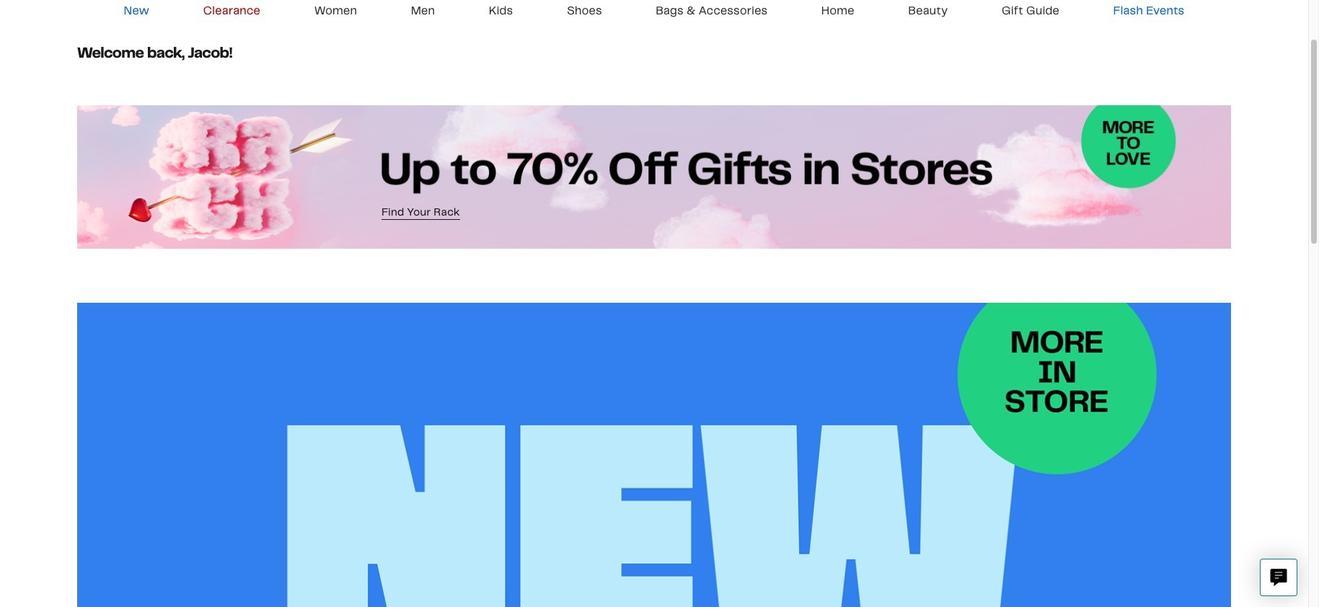 Task type: vqa. For each thing, say whether or not it's contained in the screenshot.
Live chat icon
yes



Task type: describe. For each thing, give the bounding box(es) containing it.
live chat image
[[1270, 569, 1288, 586]]



